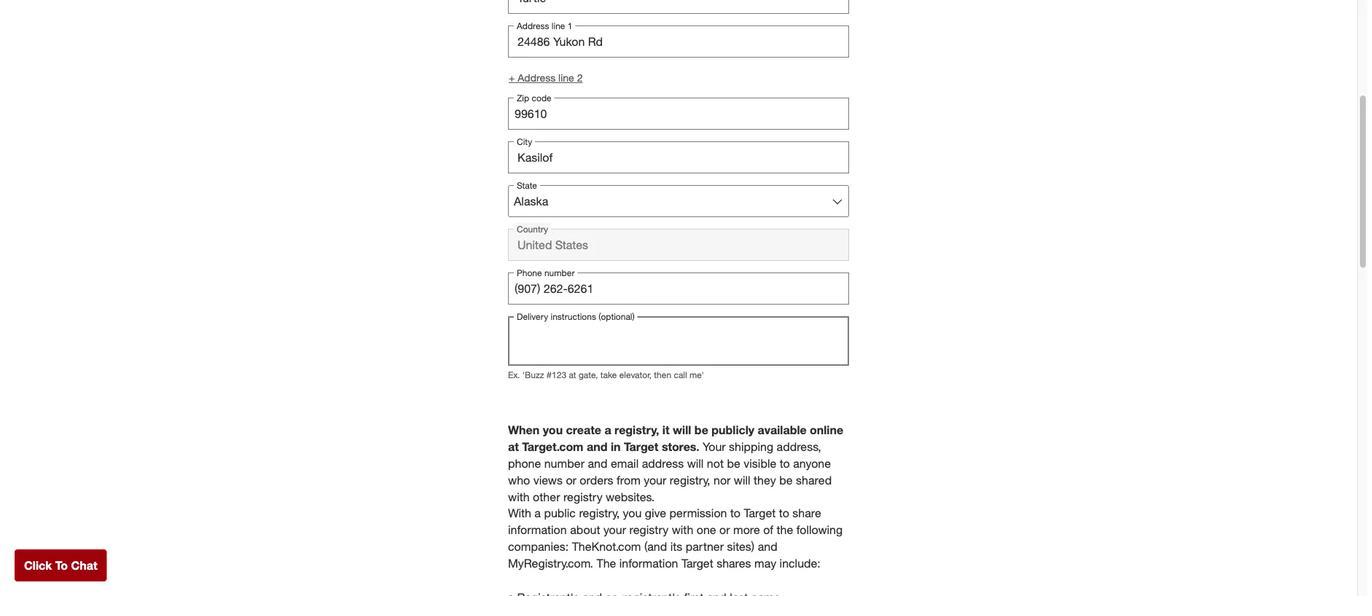 Task type: describe. For each thing, give the bounding box(es) containing it.
when
[[508, 424, 540, 438]]

target inside 'when you create a registry, it will be publicly available online at target.com and in target stores.'
[[624, 440, 659, 454]]

to inside your shipping address, phone number and email address will not be visible to anyone who views or orders from your registry, nor will they be shared with other registry websites.
[[780, 457, 790, 471]]

more
[[733, 523, 760, 538]]

to
[[55, 558, 68, 573]]

available
[[758, 424, 807, 438]]

publicly
[[712, 424, 755, 438]]

+ address line 2
[[509, 72, 583, 85]]

call
[[674, 370, 687, 381]]

shares
[[717, 557, 751, 571]]

click
[[24, 558, 52, 573]]

then
[[654, 370, 672, 381]]

ex. 'buzz #123 at gate, take elevator, then call me'
[[508, 370, 704, 381]]

with a public registry, you give permission to target to share information about your registry with one or more of the following companies: theknot.com (and its partner sites) and myregistry.com. the information target shares may include:
[[508, 507, 843, 571]]

your inside with a public registry, you give permission to target to share information about your registry with one or more of the following companies: theknot.com (and its partner sites) and myregistry.com. the information target shares may include:
[[604, 523, 626, 538]]

one
[[697, 523, 716, 538]]

to up more
[[730, 507, 741, 521]]

'buzz
[[522, 370, 544, 381]]

1 horizontal spatial target
[[682, 557, 713, 571]]

click to chat button
[[15, 550, 107, 582]]

shipping
[[729, 440, 774, 454]]

websites.
[[606, 490, 655, 504]]

of
[[763, 523, 774, 538]]

other
[[533, 490, 560, 504]]

will inside 'when you create a registry, it will be publicly available online at target.com and in target stores.'
[[673, 424, 691, 438]]

line
[[558, 72, 574, 85]]

email
[[611, 457, 639, 471]]

they
[[754, 473, 776, 488]]

1 vertical spatial will
[[687, 457, 704, 471]]

+
[[509, 72, 515, 85]]

address
[[518, 72, 556, 85]]

registry inside with a public registry, you give permission to target to share information about your registry with one or more of the following companies: theknot.com (and its partner sites) and myregistry.com. the information target shares may include:
[[629, 523, 669, 538]]

at inside 'when you create a registry, it will be publicly available online at target.com and in target stores.'
[[508, 440, 519, 454]]

partner
[[686, 540, 724, 554]]

or inside your shipping address, phone number and email address will not be visible to anyone who views or orders from your registry, nor will they be shared with other registry websites.
[[566, 473, 577, 488]]

and inside with a public registry, you give permission to target to share information about your registry with one or more of the following companies: theknot.com (and its partner sites) and myregistry.com. the information target shares may include:
[[758, 540, 778, 554]]

a inside with a public registry, you give permission to target to share information about your registry with one or more of the following companies: theknot.com (and its partner sites) and myregistry.com. the information target shares may include:
[[535, 507, 541, 521]]

2 vertical spatial will
[[734, 473, 751, 488]]

your shipping address, phone number and email address will not be visible to anyone who views or orders from your registry, nor will they be shared with other registry websites.
[[508, 440, 832, 504]]

from
[[617, 473, 641, 488]]

myregistry.com.
[[508, 557, 593, 571]]

orders
[[580, 473, 613, 488]]

2 horizontal spatial be
[[779, 473, 793, 488]]

share
[[793, 507, 821, 521]]

your inside your shipping address, phone number and email address will not be visible to anyone who views or orders from your registry, nor will they be shared with other registry websites.
[[644, 473, 667, 488]]

when you create a registry, it will be publicly available online at target.com and in target stores.
[[508, 424, 844, 454]]

(and
[[644, 540, 667, 554]]

chat
[[71, 558, 97, 573]]

registry, inside with a public registry, you give permission to target to share information about your registry with one or more of the following companies: theknot.com (and its partner sites) and myregistry.com. the information target shares may include:
[[579, 507, 620, 521]]

nor
[[714, 473, 731, 488]]

0 vertical spatial information
[[508, 523, 567, 538]]



Task type: vqa. For each thing, say whether or not it's contained in the screenshot.
the right $3.49
no



Task type: locate. For each thing, give the bounding box(es) containing it.
0 vertical spatial or
[[566, 473, 577, 488]]

2
[[577, 72, 583, 85]]

0 vertical spatial a
[[605, 424, 611, 438]]

create
[[566, 424, 601, 438]]

1 vertical spatial information
[[620, 557, 678, 571]]

to down address,
[[780, 457, 790, 471]]

and inside your shipping address, phone number and email address will not be visible to anyone who views or orders from your registry, nor will they be shared with other registry websites.
[[588, 457, 608, 471]]

with inside your shipping address, phone number and email address will not be visible to anyone who views or orders from your registry, nor will they be shared with other registry websites.
[[508, 490, 530, 504]]

target up email
[[624, 440, 659, 454]]

with down who
[[508, 490, 530, 504]]

1 vertical spatial registry,
[[670, 473, 710, 488]]

you down websites.
[[623, 507, 642, 521]]

#123
[[547, 370, 567, 381]]

1 horizontal spatial your
[[644, 473, 667, 488]]

ex.
[[508, 370, 520, 381]]

the
[[777, 523, 793, 538]]

a inside 'when you create a registry, it will be publicly available online at target.com and in target stores.'
[[605, 424, 611, 438]]

0 horizontal spatial information
[[508, 523, 567, 538]]

1 vertical spatial registry
[[629, 523, 669, 538]]

1 vertical spatial a
[[535, 507, 541, 521]]

a up in
[[605, 424, 611, 438]]

0 horizontal spatial or
[[566, 473, 577, 488]]

1 horizontal spatial at
[[569, 370, 576, 381]]

1 horizontal spatial a
[[605, 424, 611, 438]]

shared
[[796, 473, 832, 488]]

2 vertical spatial registry,
[[579, 507, 620, 521]]

may
[[755, 557, 776, 571]]

with inside with a public registry, you give permission to target to share information about your registry with one or more of the following companies: theknot.com (and its partner sites) and myregistry.com. the information target shares may include:
[[672, 523, 693, 538]]

target up of
[[744, 507, 776, 521]]

me'
[[690, 370, 704, 381]]

registry, inside 'when you create a registry, it will be publicly available online at target.com and in target stores.'
[[615, 424, 659, 438]]

0 horizontal spatial a
[[535, 507, 541, 521]]

0 horizontal spatial be
[[695, 424, 708, 438]]

registry, inside your shipping address, phone number and email address will not be visible to anyone who views or orders from your registry, nor will they be shared with other registry websites.
[[670, 473, 710, 488]]

1 horizontal spatial or
[[720, 523, 730, 538]]

1 horizontal spatial you
[[623, 507, 642, 521]]

to
[[780, 457, 790, 471], [730, 507, 741, 521], [779, 507, 789, 521]]

address
[[642, 457, 684, 471]]

and
[[587, 440, 608, 454], [588, 457, 608, 471], [758, 540, 778, 554]]

be up your
[[695, 424, 708, 438]]

or inside with a public registry, you give permission to target to share information about your registry with one or more of the following companies: theknot.com (and its partner sites) and myregistry.com. the information target shares may include:
[[720, 523, 730, 538]]

or right the one
[[720, 523, 730, 538]]

phone
[[508, 457, 541, 471]]

0 vertical spatial will
[[673, 424, 691, 438]]

registry, up in
[[615, 424, 659, 438]]

following
[[797, 523, 843, 538]]

1 vertical spatial target
[[744, 507, 776, 521]]

your
[[703, 440, 726, 454]]

1 vertical spatial you
[[623, 507, 642, 521]]

1 vertical spatial at
[[508, 440, 519, 454]]

a
[[605, 424, 611, 438], [535, 507, 541, 521]]

and down of
[[758, 540, 778, 554]]

1 horizontal spatial information
[[620, 557, 678, 571]]

None text field
[[508, 26, 849, 58], [508, 142, 849, 174], [508, 229, 849, 261], [508, 26, 849, 58], [508, 142, 849, 174], [508, 229, 849, 261]]

0 vertical spatial your
[[644, 473, 667, 488]]

you
[[543, 424, 563, 438], [623, 507, 642, 521]]

information down (and
[[620, 557, 678, 571]]

theknot.com
[[572, 540, 641, 554]]

click to chat
[[24, 558, 97, 573]]

0 horizontal spatial you
[[543, 424, 563, 438]]

number
[[544, 457, 585, 471]]

sites)
[[727, 540, 755, 554]]

1 vertical spatial your
[[604, 523, 626, 538]]

at
[[569, 370, 576, 381], [508, 440, 519, 454]]

and inside 'when you create a registry, it will be publicly available online at target.com and in target stores.'
[[587, 440, 608, 454]]

its
[[670, 540, 683, 554]]

about
[[570, 523, 600, 538]]

information
[[508, 523, 567, 538], [620, 557, 678, 571]]

1 vertical spatial and
[[588, 457, 608, 471]]

or down number
[[566, 473, 577, 488]]

1 horizontal spatial be
[[727, 457, 741, 471]]

and up orders
[[588, 457, 608, 471]]

permission
[[670, 507, 727, 521]]

0 horizontal spatial target
[[624, 440, 659, 454]]

registry down give
[[629, 523, 669, 538]]

the
[[597, 557, 616, 571]]

be inside 'when you create a registry, it will be publicly available online at target.com and in target stores.'
[[695, 424, 708, 438]]

2 horizontal spatial target
[[744, 507, 776, 521]]

take
[[600, 370, 617, 381]]

will left not
[[687, 457, 704, 471]]

will right it
[[673, 424, 691, 438]]

you up target.com
[[543, 424, 563, 438]]

0 vertical spatial and
[[587, 440, 608, 454]]

elevator,
[[619, 370, 652, 381]]

0 vertical spatial registry
[[563, 490, 603, 504]]

gate,
[[579, 370, 598, 381]]

address,
[[777, 440, 821, 454]]

to up the
[[779, 507, 789, 521]]

registry,
[[615, 424, 659, 438], [670, 473, 710, 488], [579, 507, 620, 521]]

registry inside your shipping address, phone number and email address will not be visible to anyone who views or orders from your registry, nor will they be shared with other registry websites.
[[563, 490, 603, 504]]

registry down orders
[[563, 490, 603, 504]]

with
[[508, 490, 530, 504], [672, 523, 693, 538]]

companies:
[[508, 540, 569, 554]]

public
[[544, 507, 576, 521]]

your up theknot.com
[[604, 523, 626, 538]]

not
[[707, 457, 724, 471]]

be
[[695, 424, 708, 438], [727, 457, 741, 471], [779, 473, 793, 488]]

target down the partner
[[682, 557, 713, 571]]

or
[[566, 473, 577, 488], [720, 523, 730, 538]]

at left gate,
[[569, 370, 576, 381]]

your
[[644, 473, 667, 488], [604, 523, 626, 538]]

0 horizontal spatial at
[[508, 440, 519, 454]]

be right not
[[727, 457, 741, 471]]

views
[[533, 473, 563, 488]]

1 vertical spatial or
[[720, 523, 730, 538]]

None telephone field
[[508, 98, 849, 130], [508, 273, 849, 305], [508, 98, 849, 130], [508, 273, 849, 305]]

0 horizontal spatial registry
[[563, 490, 603, 504]]

None text field
[[508, 0, 849, 14], [508, 317, 849, 366], [508, 0, 849, 14], [508, 317, 849, 366]]

will right 'nor'
[[734, 473, 751, 488]]

stores.
[[662, 440, 700, 454]]

it
[[663, 424, 670, 438]]

registry, down not
[[670, 473, 710, 488]]

0 vertical spatial with
[[508, 490, 530, 504]]

2 vertical spatial target
[[682, 557, 713, 571]]

0 horizontal spatial with
[[508, 490, 530, 504]]

give
[[645, 507, 666, 521]]

your down 'address'
[[644, 473, 667, 488]]

information up companies:
[[508, 523, 567, 538]]

registry
[[563, 490, 603, 504], [629, 523, 669, 538]]

you inside 'when you create a registry, it will be publicly available online at target.com and in target stores.'
[[543, 424, 563, 438]]

online
[[810, 424, 844, 438]]

include:
[[780, 557, 821, 571]]

who
[[508, 473, 530, 488]]

be right they at right
[[779, 473, 793, 488]]

visible
[[744, 457, 777, 471]]

0 horizontal spatial your
[[604, 523, 626, 538]]

+ address line 2 link
[[508, 70, 584, 86]]

with up its
[[672, 523, 693, 538]]

target.com
[[522, 440, 584, 454]]

0 vertical spatial you
[[543, 424, 563, 438]]

1 horizontal spatial with
[[672, 523, 693, 538]]

1 vertical spatial with
[[672, 523, 693, 538]]

you inside with a public registry, you give permission to target to share information about your registry with one or more of the following companies: theknot.com (and its partner sites) and myregistry.com. the information target shares may include:
[[623, 507, 642, 521]]

target
[[624, 440, 659, 454], [744, 507, 776, 521], [682, 557, 713, 571]]

at down when at left
[[508, 440, 519, 454]]

and left in
[[587, 440, 608, 454]]

in
[[611, 440, 621, 454]]

0 vertical spatial at
[[569, 370, 576, 381]]

will
[[673, 424, 691, 438], [687, 457, 704, 471], [734, 473, 751, 488]]

1 vertical spatial be
[[727, 457, 741, 471]]

a right with on the bottom
[[535, 507, 541, 521]]

0 vertical spatial registry,
[[615, 424, 659, 438]]

0 vertical spatial be
[[695, 424, 708, 438]]

with
[[508, 507, 531, 521]]

0 vertical spatial target
[[624, 440, 659, 454]]

1 horizontal spatial registry
[[629, 523, 669, 538]]

registry, up about
[[579, 507, 620, 521]]

2 vertical spatial and
[[758, 540, 778, 554]]

2 vertical spatial be
[[779, 473, 793, 488]]

anyone
[[793, 457, 831, 471]]



